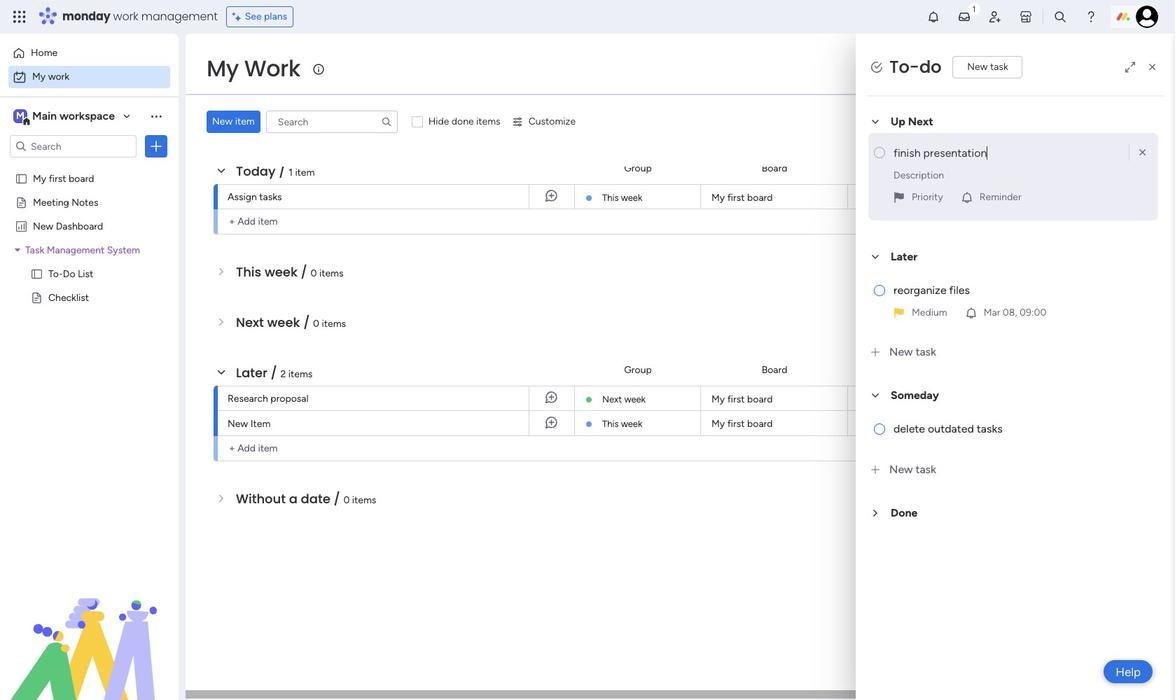 Task type: locate. For each thing, give the bounding box(es) containing it.
work right monday
[[113, 8, 138, 25]]

1 vertical spatial +
[[229, 443, 235, 454]]

08,
[[1003, 307, 1017, 319]]

my work
[[32, 71, 69, 83]]

week
[[621, 193, 642, 203], [265, 263, 298, 281], [267, 314, 300, 331], [624, 394, 646, 405], [621, 419, 642, 429]]

2 vertical spatial my first board link
[[709, 411, 839, 436]]

list item
[[868, 133, 1158, 221]]

public board image
[[15, 195, 28, 209], [30, 267, 43, 280]]

0 vertical spatial + add item
[[229, 216, 278, 228]]

+ down new item
[[229, 443, 235, 454]]

option
[[0, 166, 179, 168]]

later inside button
[[891, 250, 918, 264]]

mar left 7
[[969, 192, 985, 202]]

0 inside this week / 0 items
[[311, 267, 317, 279]]

mar left the 08,
[[984, 307, 1000, 319]]

+ add item down new item
[[229, 443, 278, 454]]

2 board from the top
[[762, 364, 787, 376]]

0 vertical spatial work
[[113, 8, 138, 25]]

item
[[235, 116, 255, 127], [295, 167, 315, 179], [258, 216, 278, 228], [258, 443, 278, 454]]

later for later / 2 items
[[236, 364, 267, 382]]

1 vertical spatial new task
[[889, 345, 936, 359]]

0 horizontal spatial public board image
[[15, 172, 28, 185]]

mar
[[969, 192, 985, 202], [984, 307, 1000, 319], [966, 418, 982, 429]]

/ left 1
[[279, 162, 285, 180]]

lottie animation image
[[0, 559, 179, 700]]

1 vertical spatial board
[[762, 364, 787, 376]]

items inside next week / 0 items
[[322, 318, 346, 330]]

do down notifications image
[[919, 55, 941, 79]]

2 vertical spatial 0
[[343, 494, 350, 506]]

board for second my first board link from the bottom of the to-do 'main content'
[[747, 394, 773, 405]]

next
[[908, 115, 933, 128], [236, 314, 264, 331], [602, 394, 622, 405]]

past
[[236, 112, 263, 130]]

1 group from the top
[[624, 162, 652, 174]]

1 vertical spatial group
[[624, 364, 652, 376]]

outdated
[[928, 422, 974, 436]]

items right 2 on the bottom left of page
[[288, 368, 313, 380]]

0 horizontal spatial to-
[[48, 267, 63, 279]]

1 vertical spatial this
[[236, 263, 261, 281]]

group
[[624, 162, 652, 174], [624, 364, 652, 376]]

main
[[32, 109, 57, 123]]

1 horizontal spatial do
[[1121, 62, 1133, 74]]

do
[[919, 55, 941, 79], [1121, 62, 1133, 74]]

new
[[967, 61, 988, 73], [212, 116, 233, 127], [33, 220, 53, 232], [889, 345, 913, 359], [228, 418, 248, 430], [889, 463, 913, 476]]

public board image for checklist
[[30, 291, 43, 304]]

new left past
[[212, 116, 233, 127]]

0 vertical spatial group
[[624, 162, 652, 174]]

first for second my first board link from the bottom of the to-do 'main content'
[[727, 394, 745, 405]]

09:00
[[1020, 307, 1046, 319]]

1 vertical spatial next
[[236, 314, 264, 331]]

2 vertical spatial next
[[602, 394, 622, 405]]

reorganize files list item
[[868, 271, 1158, 336]]

first for first my first board link from the top
[[727, 192, 745, 204]]

None search field
[[266, 111, 398, 133]]

new task down the delete
[[889, 463, 936, 476]]

1 horizontal spatial later
[[891, 250, 918, 264]]

task down medium dropdown button
[[916, 345, 936, 359]]

home link
[[8, 42, 170, 64]]

this week / 0 items
[[236, 263, 344, 281]]

1 vertical spatial public board image
[[30, 291, 43, 304]]

public board image down task
[[30, 267, 43, 280]]

public board image for to-do list
[[30, 267, 43, 280]]

0 vertical spatial tasks
[[259, 191, 282, 203]]

my first board link
[[709, 185, 839, 209], [709, 387, 839, 410], [709, 411, 839, 436]]

items up next week / 0 items
[[319, 267, 344, 279]]

reorganize files field
[[888, 282, 1153, 299]]

work down home on the top of the page
[[48, 71, 69, 83]]

items right "date" at the bottom of page
[[352, 494, 376, 506]]

to-do list
[[48, 267, 93, 279]]

1 horizontal spatial next
[[602, 394, 622, 405]]

1 + from the top
[[229, 216, 235, 228]]

2 group from the top
[[624, 364, 652, 376]]

0 vertical spatial my first board link
[[709, 185, 839, 209]]

0
[[311, 267, 317, 279], [313, 318, 319, 330], [343, 494, 350, 506]]

board
[[762, 162, 787, 174], [762, 364, 787, 376]]

item right 1
[[295, 167, 315, 179]]

2
[[280, 368, 286, 380]]

later for later
[[891, 250, 918, 264]]

1 vertical spatial tasks
[[977, 422, 1003, 436]]

to-do
[[889, 55, 941, 79]]

customize
[[528, 116, 576, 127]]

1 vertical spatial add
[[238, 443, 256, 454]]

0 inside next week / 0 items
[[313, 318, 319, 330]]

0 horizontal spatial later
[[236, 364, 267, 382]]

later / 2 items
[[236, 364, 313, 382]]

do inside button
[[1121, 62, 1133, 74]]

medium button
[[887, 302, 953, 325]]

new task button
[[953, 56, 1023, 79], [867, 334, 1164, 371], [867, 452, 1164, 488]]

list
[[78, 267, 93, 279]]

new item button
[[207, 111, 260, 133]]

2 prio from the top
[[1161, 364, 1175, 376]]

new down the delete
[[889, 463, 913, 476]]

task down invite members icon
[[990, 61, 1008, 73]]

new task button down mar 08, 09:00
[[867, 334, 1164, 371]]

new item
[[228, 418, 271, 430]]

first
[[49, 172, 66, 184], [727, 192, 745, 204], [727, 394, 745, 405], [727, 418, 745, 430]]

do right to
[[1121, 62, 1133, 74]]

public board image for meeting notes
[[15, 195, 28, 209]]

0 vertical spatial add
[[238, 216, 256, 228]]

do inside 'main content'
[[919, 55, 941, 79]]

add down new item
[[238, 443, 256, 454]]

new task down invite members icon
[[967, 61, 1008, 73]]

2 horizontal spatial next
[[908, 115, 933, 128]]

my first board
[[33, 172, 94, 184], [711, 192, 773, 204], [711, 394, 773, 405], [711, 418, 773, 430]]

later up reorganize
[[891, 250, 918, 264]]

work inside option
[[48, 71, 69, 83]]

priority
[[912, 191, 943, 203]]

1 horizontal spatial tasks
[[977, 422, 1003, 436]]

later up research
[[236, 364, 267, 382]]

item left the dates
[[235, 116, 255, 127]]

0 vertical spatial public board image
[[15, 195, 28, 209]]

1 vertical spatial task
[[916, 345, 936, 359]]

items down this week / 0 items
[[322, 318, 346, 330]]

2 vertical spatial new task
[[889, 463, 936, 476]]

v2 done deadline image
[[937, 190, 948, 203]]

0 down this week / 0 items
[[313, 318, 319, 330]]

m
[[16, 110, 24, 122]]

1 this week from the top
[[602, 193, 642, 203]]

to- inside to-do 'main content'
[[889, 55, 919, 79]]

work
[[113, 8, 138, 25], [48, 71, 69, 83]]

done
[[452, 116, 474, 127]]

to-do main content
[[186, 34, 1175, 700]]

up next
[[891, 115, 933, 128]]

hide done items
[[428, 116, 500, 127]]

notifications image
[[926, 10, 940, 24]]

0 vertical spatial +
[[229, 216, 235, 228]]

1 vertical spatial prio
[[1161, 364, 1175, 376]]

+ add item down assign tasks at top
[[229, 216, 278, 228]]

1 horizontal spatial public board image
[[30, 267, 43, 280]]

this
[[602, 193, 619, 203], [236, 263, 261, 281], [602, 419, 619, 429]]

new down medium dropdown button
[[889, 345, 913, 359]]

to- for do
[[48, 267, 63, 279]]

work for my
[[48, 71, 69, 83]]

1 vertical spatial my first board link
[[709, 387, 839, 410]]

0 vertical spatial board
[[762, 162, 787, 174]]

search image
[[381, 116, 392, 127]]

select product image
[[13, 10, 27, 24]]

item
[[250, 418, 271, 430]]

options image
[[149, 139, 163, 153]]

+
[[229, 216, 235, 228], [229, 443, 235, 454]]

to-
[[889, 55, 919, 79], [48, 267, 63, 279]]

public board image for my first board
[[15, 172, 28, 185]]

new task button down invite members icon
[[953, 56, 1023, 79]]

1 horizontal spatial public board image
[[30, 291, 43, 304]]

see plans
[[245, 11, 287, 22]]

delete
[[894, 422, 925, 436]]

1 vertical spatial 0
[[313, 318, 319, 330]]

1 vertical spatial mar
[[984, 307, 1000, 319]]

0 horizontal spatial work
[[48, 71, 69, 83]]

to- up checklist
[[48, 267, 63, 279]]

board
[[69, 172, 94, 184], [747, 192, 773, 204], [747, 394, 773, 405], [747, 418, 773, 430]]

list box
[[0, 164, 179, 498]]

0 horizontal spatial do
[[919, 55, 941, 79]]

1 vertical spatial work
[[48, 71, 69, 83]]

1 my first board link from the top
[[709, 185, 839, 209]]

0 vertical spatial this week
[[602, 193, 642, 203]]

+ down assign
[[229, 216, 235, 228]]

item inside today / 1 item
[[295, 167, 315, 179]]

+ add item
[[229, 216, 278, 228], [229, 443, 278, 454]]

mar for mar 7
[[969, 192, 985, 202]]

without
[[236, 490, 286, 508]]

1 board from the top
[[762, 162, 787, 174]]

Description text field
[[894, 164, 1153, 187]]

past dates /
[[236, 112, 316, 130]]

2 + add item from the top
[[229, 443, 278, 454]]

new down update feed icon on the top right
[[967, 61, 988, 73]]

30
[[984, 418, 995, 429]]

board for first my first board link from the top
[[747, 192, 773, 204]]

0 vertical spatial to-
[[889, 55, 919, 79]]

item inside button
[[235, 116, 255, 127]]

board for first my first board link from the bottom
[[747, 418, 773, 430]]

/ up next week / 0 items
[[301, 263, 307, 281]]

work
[[244, 53, 300, 84]]

/ right the dates
[[306, 112, 313, 130]]

task for bottommost new task button
[[916, 463, 936, 476]]

dates
[[267, 112, 303, 130]]

my
[[207, 53, 239, 84], [32, 71, 46, 83], [33, 172, 46, 184], [711, 192, 725, 204], [711, 394, 725, 405], [711, 418, 725, 430]]

0 vertical spatial 0
[[311, 267, 317, 279]]

0 up next week / 0 items
[[311, 267, 317, 279]]

/
[[306, 112, 313, 130], [279, 162, 285, 180], [301, 263, 307, 281], [303, 314, 310, 331], [271, 364, 277, 382], [334, 490, 340, 508]]

public board image
[[15, 172, 28, 185], [30, 291, 43, 304]]

1 horizontal spatial work
[[113, 8, 138, 25]]

to- up the up
[[889, 55, 919, 79]]

2 vertical spatial new task button
[[867, 452, 1164, 488]]

new right public dashboard image
[[33, 220, 53, 232]]

my inside list box
[[33, 172, 46, 184]]

1 vertical spatial + add item
[[229, 443, 278, 454]]

to- for do
[[889, 55, 919, 79]]

new left item
[[228, 418, 248, 430]]

public board image up public dashboard image
[[15, 195, 28, 209]]

assign
[[228, 191, 257, 203]]

0 vertical spatial prio
[[1161, 162, 1175, 174]]

help image
[[1084, 10, 1098, 24]]

list item containing priority
[[868, 133, 1158, 221]]

0 right "date" at the bottom of page
[[343, 494, 350, 506]]

2 vertical spatial task
[[916, 463, 936, 476]]

/ right "date" at the bottom of page
[[334, 490, 340, 508]]

priority button
[[887, 187, 949, 209]]

management
[[141, 8, 218, 25]]

task for the middle new task button
[[916, 345, 936, 359]]

2 vertical spatial mar
[[966, 418, 982, 429]]

items inside 'without a date / 0 items'
[[352, 494, 376, 506]]

delete outdated tasks field
[[888, 421, 1153, 438]]

none search field inside to-do 'main content'
[[266, 111, 398, 133]]

mar inside mar 08, 09:00 button
[[984, 307, 1000, 319]]

1 vertical spatial to-
[[48, 267, 63, 279]]

public board image left checklist
[[30, 291, 43, 304]]

later
[[891, 250, 918, 264], [236, 364, 267, 382]]

item down assign tasks at top
[[258, 216, 278, 228]]

0 vertical spatial new task
[[967, 61, 1008, 73]]

0 vertical spatial later
[[891, 250, 918, 264]]

0 horizontal spatial next
[[236, 314, 264, 331]]

mar 7
[[969, 192, 992, 202]]

0 vertical spatial mar
[[969, 192, 985, 202]]

kendall parks image
[[1136, 6, 1158, 28]]

new task down medium dropdown button
[[889, 345, 936, 359]]

work for monday
[[113, 8, 138, 25]]

1 vertical spatial public board image
[[30, 267, 43, 280]]

1 vertical spatial this week
[[602, 419, 642, 429]]

add down assign
[[238, 216, 256, 228]]

1 vertical spatial new task button
[[867, 334, 1164, 371]]

0 vertical spatial public board image
[[15, 172, 28, 185]]

public board image up public dashboard image
[[15, 172, 28, 185]]

group for today /
[[624, 162, 652, 174]]

1 horizontal spatial to-
[[889, 55, 919, 79]]

new task button down delete outdated tasks field
[[867, 452, 1164, 488]]

0 horizontal spatial public board image
[[15, 195, 28, 209]]

1 vertical spatial later
[[236, 364, 267, 382]]

mar 30
[[966, 418, 995, 429]]

mar left '30'
[[966, 418, 982, 429]]

task down the delete
[[916, 463, 936, 476]]

tasks
[[259, 191, 282, 203], [977, 422, 1003, 436]]

delete outdated tasks button
[[867, 410, 1164, 452]]

1 + add item from the top
[[229, 216, 278, 228]]

0 horizontal spatial tasks
[[259, 191, 282, 203]]

0 for next week /
[[313, 318, 319, 330]]

0 vertical spatial next
[[908, 115, 933, 128]]

add
[[238, 216, 256, 228], [238, 443, 256, 454]]



Task type: describe. For each thing, give the bounding box(es) containing it.
/ left 2 on the bottom left of page
[[271, 364, 277, 382]]

update feed image
[[957, 10, 971, 24]]

my work
[[207, 53, 300, 84]]

do for to
[[1121, 62, 1133, 74]]

workspace options image
[[149, 109, 163, 123]]

plans
[[264, 11, 287, 22]]

do for to-
[[919, 55, 941, 79]]

hide
[[428, 116, 449, 127]]

people
[[875, 162, 905, 174]]

delete outdated tasks
[[894, 422, 1003, 436]]

next for next week
[[602, 394, 622, 405]]

group for later /
[[624, 364, 652, 376]]

2 add from the top
[[238, 443, 256, 454]]

1
[[289, 167, 293, 179]]

reminder button
[[954, 187, 1027, 209]]

today / 1 item
[[236, 162, 315, 180]]

public dashboard image
[[15, 219, 28, 232]]

mar for mar 30
[[966, 418, 982, 429]]

Add Task text field
[[894, 142, 1132, 164]]

my first board for first my first board link from the top
[[711, 192, 773, 204]]

date
[[971, 162, 991, 174]]

items inside later / 2 items
[[288, 368, 313, 380]]

0 vertical spatial new task button
[[953, 56, 1023, 79]]

next for next week / 0 items
[[236, 314, 264, 331]]

my work option
[[8, 66, 170, 88]]

new item
[[212, 116, 255, 127]]

research proposal
[[228, 393, 308, 405]]

Search in workspace field
[[29, 138, 117, 154]]

first for first my first board link from the bottom
[[727, 418, 745, 430]]

0 vertical spatial task
[[990, 61, 1008, 73]]

2 vertical spatial this
[[602, 419, 619, 429]]

2 + from the top
[[229, 443, 235, 454]]

mar for mar 08, 09:00
[[984, 307, 1000, 319]]

reorganize
[[894, 284, 946, 297]]

items inside this week / 0 items
[[319, 267, 344, 279]]

main workspace
[[32, 109, 115, 123]]

priority button
[[887, 187, 949, 210]]

without a date / 0 items
[[236, 490, 376, 508]]

medium button
[[887, 302, 953, 324]]

research
[[228, 393, 268, 405]]

customize button
[[506, 111, 581, 133]]

to do list button
[[1082, 57, 1154, 80]]

management
[[47, 244, 105, 256]]

reminder
[[979, 191, 1021, 203]]

next week / 0 items
[[236, 314, 346, 331]]

search everything image
[[1053, 10, 1067, 24]]

up
[[891, 115, 905, 128]]

new task for the middle new task button
[[889, 345, 936, 359]]

see
[[245, 11, 262, 22]]

see plans button
[[226, 6, 294, 27]]

workspace selection element
[[13, 108, 117, 126]]

caret down image
[[15, 245, 20, 255]]

meeting notes
[[33, 196, 98, 208]]

monday
[[62, 8, 110, 25]]

home option
[[8, 42, 170, 64]]

my work link
[[8, 66, 170, 88]]

mar 08, 09:00 button
[[958, 302, 1052, 325]]

files
[[949, 284, 970, 297]]

mar 08, 09:00
[[984, 307, 1046, 319]]

task management system
[[25, 244, 140, 256]]

new inside button
[[212, 116, 233, 127]]

list
[[1135, 62, 1148, 74]]

my first board for second my first board link from the bottom of the to-do 'main content'
[[711, 394, 773, 405]]

checklist
[[48, 291, 89, 303]]

help button
[[1104, 660, 1153, 683]]

board for later /
[[762, 364, 787, 376]]

2 this week from the top
[[602, 419, 642, 429]]

reorganize files
[[894, 284, 970, 297]]

list item inside to-do 'main content'
[[868, 133, 1158, 221]]

done button
[[867, 500, 1164, 528]]

a
[[289, 490, 298, 508]]

delete outdated tasks list item
[[868, 410, 1158, 452]]

1 add from the top
[[238, 216, 256, 228]]

today
[[236, 162, 276, 180]]

system
[[107, 244, 140, 256]]

next inside button
[[908, 115, 933, 128]]

meeting
[[33, 196, 69, 208]]

to do list
[[1108, 62, 1148, 74]]

medium
[[912, 307, 947, 319]]

new task for bottommost new task button
[[889, 463, 936, 476]]

proposal
[[270, 393, 308, 405]]

lottie animation element
[[0, 559, 179, 700]]

to
[[1108, 62, 1119, 74]]

assign tasks
[[228, 191, 282, 203]]

Filter dashboard by text search field
[[266, 111, 398, 133]]

mar 08, 09:00 button
[[958, 302, 1052, 324]]

date
[[301, 490, 330, 508]]

next week
[[602, 394, 646, 405]]

3 my first board link from the top
[[709, 411, 839, 436]]

workspace image
[[13, 109, 27, 124]]

1 prio from the top
[[1161, 162, 1175, 174]]

1 image
[[968, 1, 980, 16]]

new dashboard
[[33, 220, 103, 232]]

later button
[[867, 243, 1164, 271]]

2 my first board link from the top
[[709, 387, 839, 410]]

0 vertical spatial this
[[602, 193, 619, 203]]

tasks inside field
[[977, 422, 1003, 436]]

someday
[[891, 389, 939, 402]]

my first board for first my first board link from the bottom
[[711, 418, 773, 430]]

0 inside 'without a date / 0 items'
[[343, 494, 350, 506]]

done
[[891, 507, 918, 520]]

home
[[31, 47, 58, 59]]

monday work management
[[62, 8, 218, 25]]

notes
[[72, 196, 98, 208]]

my inside option
[[32, 71, 46, 83]]

7
[[987, 192, 992, 202]]

do
[[63, 267, 75, 279]]

up next button
[[867, 108, 1164, 136]]

workspace
[[59, 109, 115, 123]]

/ down this week / 0 items
[[303, 314, 310, 331]]

help
[[1116, 665, 1141, 679]]

board for today /
[[762, 162, 787, 174]]

dashboard
[[56, 220, 103, 232]]

task
[[25, 244, 44, 256]]

list box containing my first board
[[0, 164, 179, 498]]

monday marketplace image
[[1019, 10, 1033, 24]]

invite members image
[[988, 10, 1002, 24]]

someday button
[[867, 382, 1164, 410]]

items right done
[[476, 116, 500, 127]]

item down item
[[258, 443, 278, 454]]

reminder button
[[954, 187, 1027, 210]]

0 for this week /
[[311, 267, 317, 279]]



Task type: vqa. For each thing, say whether or not it's contained in the screenshot.
top Answer will be written here
no



